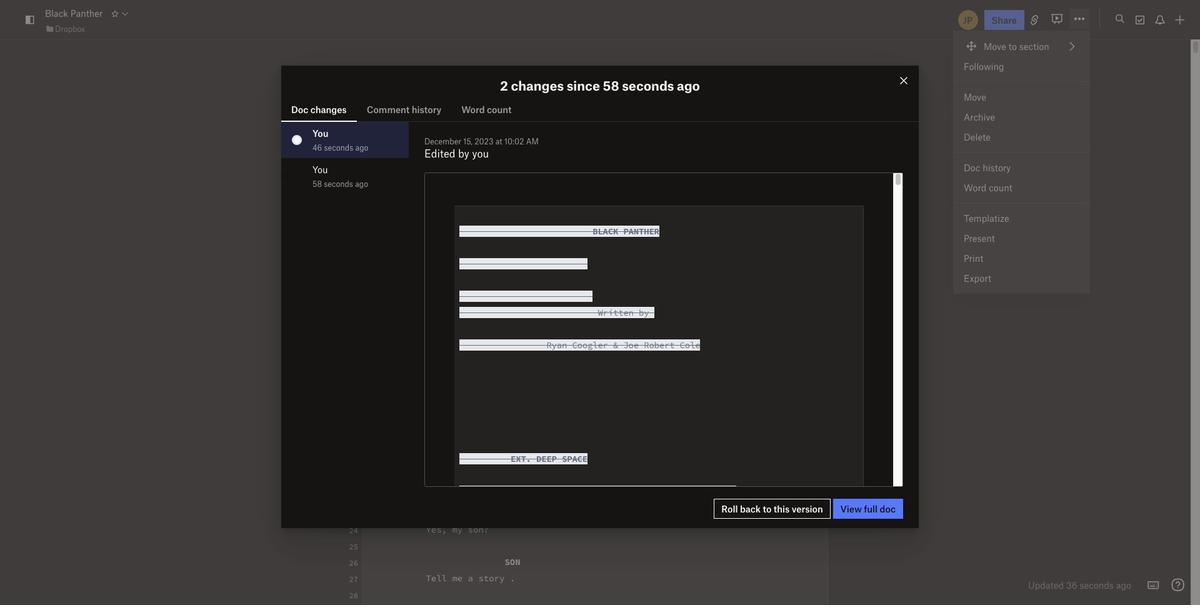 Task type: locate. For each thing, give the bounding box(es) containing it.
seconds inside you 46 seconds ago
[[324, 142, 353, 152]]

word down doc history on the right top of the page
[[964, 182, 987, 193]]

1 vertical spatial 58
[[313, 179, 322, 189]]

you
[[313, 127, 329, 139], [313, 164, 328, 175]]

tell
[[426, 573, 447, 584]]

0 vertical spatial deep
[[447, 394, 468, 405]]

0 vertical spatial count
[[487, 104, 512, 115]]

1 vertical spatial twinkling
[[649, 486, 695, 497]]

0 horizontal spatial changes
[[311, 104, 347, 115]]

0 vertical spatial twinkling
[[563, 426, 610, 438]]

.
[[647, 426, 652, 438], [731, 486, 736, 497], [510, 573, 515, 584]]

1 horizontal spatial panther
[[437, 96, 532, 128]]

black
[[45, 8, 68, 19], [363, 96, 430, 128]]

2 son from the top
[[505, 556, 521, 568]]

1 horizontal spatial panther
[[624, 226, 659, 237]]

0 vertical spatial history
[[412, 104, 441, 115]]

2
[[500, 77, 508, 93]]

1 horizontal spatial lit
[[598, 486, 613, 497]]

panther
[[70, 8, 103, 19], [437, 96, 532, 128]]

0 vertical spatial cole
[[594, 280, 615, 291]]

doc inside button
[[964, 162, 981, 173]]

seconds for updated 36 seconds ago
[[1080, 580, 1114, 591]]

changes up you 46 seconds ago
[[311, 104, 347, 115]]

seconds
[[622, 77, 674, 93], [324, 142, 353, 152], [324, 179, 353, 189], [1080, 580, 1114, 591]]

1 horizontal spatial doc
[[964, 162, 981, 173]]

you inside you 46 seconds ago
[[313, 127, 329, 139]]

up
[[531, 426, 542, 438], [618, 486, 629, 497]]

count down 2
[[487, 104, 512, 115]]

history inside button
[[983, 162, 1011, 173]]

black up the 'dropbox' link
[[45, 8, 68, 19]]

to
[[763, 503, 772, 514]]

2 changes since 58 seconds ago
[[500, 77, 700, 93]]

1 tab list from the top
[[281, 97, 919, 122]]

word count
[[461, 104, 512, 115], [964, 182, 1013, 193]]

yes,
[[426, 524, 447, 535]]

jp
[[963, 14, 973, 25]]

0 vertical spatial up
[[531, 426, 542, 438]]

export button
[[954, 268, 1090, 288]]

1 vertical spatial .
[[731, 486, 736, 497]]

1 horizontal spatial is
[[583, 486, 593, 497]]

doc history button
[[954, 158, 1090, 178]]

1 vertical spatial ext. deep space
[[459, 453, 588, 464]]

is
[[494, 426, 505, 438], [583, 486, 593, 497]]

history up december
[[412, 104, 441, 115]]

doc changes
[[291, 104, 347, 115]]

0 vertical spatial changes
[[511, 77, 564, 93]]

0 vertical spatial 58
[[603, 77, 619, 93]]

0 vertical spatial black
[[45, 8, 68, 19]]

0 vertical spatial &
[[526, 280, 531, 291]]

0 horizontal spatial space
[[473, 394, 500, 405]]

&
[[526, 280, 531, 291], [613, 339, 618, 351]]

tab list containing doc changes
[[281, 97, 919, 122]]

1 horizontal spatial .
[[647, 426, 652, 438]]

1 vertical spatial lit
[[598, 486, 613, 497]]

1 son from the top
[[505, 459, 521, 470]]

0 vertical spatial .
[[647, 426, 652, 438]]

you
[[472, 147, 489, 159]]

0 vertical spatial black
[[505, 166, 531, 178]]

by inside december 15, 2023 at 10:02 am edited by you
[[458, 147, 469, 159]]

since
[[567, 77, 600, 93]]

0 horizontal spatial stars
[[615, 426, 641, 438]]

story
[[478, 573, 505, 584]]

edited
[[424, 147, 455, 159]]

back
[[740, 503, 761, 514]]

58 down 46
[[313, 179, 322, 189]]

share button
[[984, 10, 1025, 30]]

word count down 2
[[461, 104, 512, 115]]

0 horizontal spatial black panther
[[45, 8, 103, 19]]

1 horizontal spatial written
[[598, 307, 634, 318]]

word up "15,"
[[461, 104, 485, 115]]

1 horizontal spatial a
[[511, 486, 516, 497]]

my
[[452, 524, 463, 535]]

son
[[505, 459, 521, 470], [505, 556, 521, 568]]

0 vertical spatial word count
[[461, 104, 512, 115]]

view full doc button
[[833, 499, 903, 519]]

1 you from the top
[[313, 127, 329, 139]]

count down doc history on the right top of the page
[[989, 182, 1013, 193]]

0 vertical spatial ext.
[[421, 394, 442, 405]]

0 horizontal spatial 58
[[313, 179, 322, 189]]

joe
[[536, 280, 552, 291], [624, 339, 639, 351]]

coogler
[[484, 280, 521, 291], [572, 339, 608, 351]]

history up word count button
[[983, 162, 1011, 173]]

0 horizontal spatial a
[[421, 426, 426, 438]]

son tell me a story .
[[368, 556, 521, 584]]

changes for 2
[[511, 77, 564, 93]]

black panther
[[368, 166, 573, 178], [459, 226, 659, 237]]

ago inside you 58 seconds ago
[[355, 179, 368, 189]]

0 horizontal spatial cole
[[594, 280, 615, 291]]

1 horizontal spatial ryan
[[547, 339, 567, 351]]

son baba?
[[368, 459, 521, 486]]

roll back to this version
[[722, 503, 823, 514]]

0 vertical spatial you
[[313, 127, 329, 139]]

0 vertical spatial word
[[461, 104, 485, 115]]

stars
[[615, 426, 641, 438], [700, 486, 726, 497]]

1 vertical spatial &
[[613, 339, 618, 351]]

1 horizontal spatial twinkling
[[649, 486, 695, 497]]

seconds for you 46 seconds ago
[[324, 142, 353, 152]]

count
[[487, 104, 512, 115], [989, 182, 1013, 193]]

0 horizontal spatial ext.
[[421, 394, 442, 405]]

doc
[[291, 104, 308, 115], [964, 162, 981, 173]]

1 vertical spatial black panther
[[363, 96, 532, 128]]

0 vertical spatial panther
[[70, 8, 103, 19]]

1 horizontal spatial word count
[[964, 182, 1013, 193]]

black
[[505, 166, 531, 178], [593, 226, 618, 237]]

dropbox
[[55, 24, 85, 34]]

you up 46
[[313, 127, 329, 139]]

0 vertical spatial lit
[[510, 426, 526, 438]]

doc for doc changes
[[291, 104, 308, 115]]

0 horizontal spatial written
[[510, 248, 547, 259]]

black panther up the dropbox
[[45, 8, 103, 19]]

1 horizontal spatial black
[[593, 226, 618, 237]]

0 vertical spatial is
[[494, 426, 505, 438]]

0 vertical spatial ryan
[[457, 280, 479, 291]]

2 horizontal spatial .
[[731, 486, 736, 497]]

word count down doc history on the right top of the page
[[964, 182, 1013, 193]]

1 vertical spatial history
[[983, 162, 1011, 173]]

son inside son baba?
[[505, 459, 521, 470]]

word count inside word count button
[[964, 182, 1013, 193]]

robert
[[557, 280, 589, 291], [644, 339, 675, 351]]

black up december
[[363, 96, 430, 128]]

1 vertical spatial screen
[[547, 486, 577, 497]]

word
[[461, 104, 485, 115], [964, 182, 987, 193]]

1 horizontal spatial deep
[[536, 453, 557, 464]]

changes right 2
[[511, 77, 564, 93]]

0 horizontal spatial panther
[[536, 166, 573, 178]]

58
[[603, 77, 619, 93], [313, 179, 322, 189]]

son inside son tell me a story .
[[505, 556, 521, 568]]

0 horizontal spatial black
[[505, 166, 531, 178]]

0 horizontal spatial .
[[510, 573, 515, 584]]

0 horizontal spatial screen
[[457, 426, 489, 438]]

panther
[[536, 166, 573, 178], [624, 226, 659, 237]]

2 tab list from the top
[[281, 122, 409, 528]]

black panther up december
[[363, 96, 532, 128]]

you 58 seconds ago
[[313, 164, 368, 189]]

you down 46
[[313, 164, 328, 175]]

menu
[[954, 31, 1090, 293]]

written by
[[368, 248, 568, 259], [459, 307, 654, 318]]

1 vertical spatial count
[[989, 182, 1013, 193]]

1 horizontal spatial dark
[[521, 486, 542, 497]]

1 horizontal spatial changes
[[511, 77, 564, 93]]

0 vertical spatial a dark screen is lit up by twinkling stars .
[[368, 426, 652, 438]]

updated 36 seconds ago
[[1028, 580, 1132, 591]]

ext. deep space
[[368, 394, 500, 405], [459, 453, 588, 464]]

dropbox link
[[45, 22, 85, 35]]

twinkling
[[563, 426, 610, 438], [649, 486, 695, 497]]

ago
[[677, 77, 700, 93], [355, 142, 368, 152], [355, 179, 368, 189], [1116, 580, 1132, 591]]

0 vertical spatial son
[[505, 459, 521, 470]]

1 vertical spatial doc
[[964, 162, 981, 173]]

0 horizontal spatial word count
[[461, 104, 512, 115]]

written
[[510, 248, 547, 259], [598, 307, 634, 318]]

58 right "since"
[[603, 77, 619, 93]]

son?
[[468, 524, 489, 535]]

tab list
[[281, 97, 919, 122], [281, 122, 409, 528]]

. inside son tell me a story .
[[510, 573, 515, 584]]

following
[[964, 61, 1004, 72]]

1 vertical spatial you
[[313, 164, 328, 175]]

screen
[[457, 426, 489, 438], [547, 486, 577, 497]]

1 horizontal spatial 58
[[603, 77, 619, 93]]

son for son baba?
[[505, 459, 521, 470]]

space
[[473, 394, 500, 405], [562, 453, 588, 464]]

black panther
[[45, 8, 103, 19], [363, 96, 532, 128]]

ago inside you 46 seconds ago
[[355, 142, 368, 152]]

1 vertical spatial panther
[[624, 226, 659, 237]]

0 horizontal spatial doc
[[291, 104, 308, 115]]

1 vertical spatial black
[[593, 226, 618, 237]]

count inside button
[[989, 182, 1013, 193]]

1 horizontal spatial black panther
[[363, 96, 532, 128]]

2 you from the top
[[313, 164, 328, 175]]

you for you 58 seconds ago
[[313, 164, 328, 175]]

a
[[468, 573, 473, 584]]

0 horizontal spatial word
[[461, 104, 485, 115]]

1 vertical spatial up
[[618, 486, 629, 497]]

seconds inside you 58 seconds ago
[[324, 179, 353, 189]]

archive
[[964, 111, 995, 123]]

0 vertical spatial space
[[473, 394, 500, 405]]

a dark screen is lit up by twinkling stars .
[[368, 426, 652, 438], [459, 486, 736, 497]]

dark
[[431, 426, 452, 438], [521, 486, 542, 497]]

tab list containing you
[[281, 122, 409, 528]]

templatize
[[964, 213, 1010, 224]]

ext.
[[421, 394, 442, 405], [511, 453, 531, 464]]

you 46 seconds ago
[[313, 127, 368, 152]]

0 vertical spatial joe
[[536, 280, 552, 291]]

you inside you 58 seconds ago
[[313, 164, 328, 175]]

ryan coogler & joe robert cole
[[368, 280, 615, 291], [459, 339, 700, 351]]

cole
[[594, 280, 615, 291], [680, 339, 700, 351]]

history
[[412, 104, 441, 115], [983, 162, 1011, 173]]

a
[[421, 426, 426, 438], [511, 486, 516, 497]]

0 horizontal spatial history
[[412, 104, 441, 115]]

0 horizontal spatial &
[[526, 280, 531, 291]]

1 horizontal spatial black
[[363, 96, 430, 128]]

updated
[[1028, 580, 1064, 591]]

doc
[[880, 503, 896, 514]]

by
[[458, 147, 469, 159], [552, 248, 563, 259], [639, 307, 649, 318], [547, 426, 557, 438], [634, 486, 644, 497]]

panther up the dropbox
[[70, 8, 103, 19]]

panther up 2023
[[437, 96, 532, 128]]



Task type: vqa. For each thing, say whether or not it's contained in the screenshot.
right Word count
yes



Task type: describe. For each thing, give the bounding box(es) containing it.
1 vertical spatial written by
[[459, 307, 654, 318]]

1 horizontal spatial cole
[[680, 339, 700, 351]]

2023
[[475, 136, 494, 146]]

templatize button
[[954, 208, 1090, 228]]

move button
[[954, 87, 1090, 107]]

jp button
[[957, 8, 979, 31]]

1 vertical spatial joe
[[624, 339, 639, 351]]

delete button
[[954, 127, 1090, 147]]

0 horizontal spatial dark
[[431, 426, 452, 438]]

delete
[[964, 131, 991, 143]]

1 vertical spatial ryan
[[547, 339, 567, 351]]

1 vertical spatial a dark screen is lit up by twinkling stars .
[[459, 486, 736, 497]]

1 vertical spatial robert
[[644, 339, 675, 351]]

10:02
[[505, 136, 524, 146]]

move
[[964, 91, 986, 103]]

0 horizontal spatial deep
[[447, 394, 468, 405]]

baba?
[[426, 475, 452, 486]]

you for you 46 seconds ago
[[313, 127, 329, 139]]

0 vertical spatial written
[[510, 248, 547, 259]]

am
[[526, 136, 539, 146]]

1 vertical spatial dark
[[521, 486, 542, 497]]

doc history
[[964, 162, 1011, 173]]

0 vertical spatial ext. deep space
[[368, 394, 500, 405]]

history for doc history
[[983, 162, 1011, 173]]

history for comment history
[[412, 104, 441, 115]]

46
[[313, 142, 322, 152]]

1 horizontal spatial &
[[613, 339, 618, 351]]

archive button
[[954, 107, 1090, 127]]

1 vertical spatial black
[[363, 96, 430, 128]]

15,
[[463, 136, 473, 146]]

1 horizontal spatial stars
[[700, 486, 726, 497]]

changes for doc
[[311, 104, 347, 115]]

0 vertical spatial stars
[[615, 426, 641, 438]]

ago for you 58 seconds ago
[[355, 179, 368, 189]]

0 horizontal spatial up
[[531, 426, 542, 438]]

0 vertical spatial robert
[[557, 280, 589, 291]]

1 vertical spatial panther
[[437, 96, 532, 128]]

word count button
[[954, 178, 1090, 198]]

roll back to this version button
[[714, 499, 831, 519]]

december
[[424, 136, 461, 146]]

present
[[964, 233, 995, 244]]

36
[[1066, 580, 1078, 591]]

1 vertical spatial is
[[583, 486, 593, 497]]

1 vertical spatial black panther
[[459, 226, 659, 237]]

0 horizontal spatial panther
[[70, 8, 103, 19]]

roll
[[722, 503, 738, 514]]

0 horizontal spatial coogler
[[484, 280, 521, 291]]

this
[[774, 503, 790, 514]]

0 horizontal spatial joe
[[536, 280, 552, 291]]

ago for updated 36 seconds ago
[[1116, 580, 1132, 591]]

december 15, 2023 at 10:02 am edited by you
[[424, 136, 539, 159]]

0 vertical spatial panther
[[536, 166, 573, 178]]

seconds for you 58 seconds ago
[[324, 179, 353, 189]]

yes, my son?
[[368, 524, 489, 535]]

menu containing following
[[954, 31, 1090, 293]]

print button
[[954, 248, 1090, 268]]

0 vertical spatial screen
[[457, 426, 489, 438]]

black panther link
[[45, 6, 103, 20]]

comment history
[[367, 104, 441, 115]]

0 horizontal spatial black
[[45, 8, 68, 19]]

present button
[[954, 228, 1090, 248]]

0 horizontal spatial ryan
[[457, 280, 479, 291]]

export
[[964, 273, 992, 284]]

1 horizontal spatial up
[[618, 486, 629, 497]]

0 horizontal spatial twinkling
[[563, 426, 610, 438]]

0 horizontal spatial count
[[487, 104, 512, 115]]

comment
[[367, 104, 410, 115]]

0 vertical spatial black panther
[[368, 166, 573, 178]]

view
[[841, 503, 862, 514]]

1 vertical spatial a
[[511, 486, 516, 497]]

view full doc
[[841, 503, 896, 514]]

print
[[964, 253, 984, 264]]

doc for doc history
[[964, 162, 981, 173]]

0 horizontal spatial lit
[[510, 426, 526, 438]]

0 vertical spatial a
[[421, 426, 426, 438]]

0 vertical spatial black panther
[[45, 8, 103, 19]]

ago for you 46 seconds ago
[[355, 142, 368, 152]]

following button
[[954, 56, 1090, 76]]

1 horizontal spatial ext.
[[511, 453, 531, 464]]

version
[[792, 503, 823, 514]]

son for son tell me a story .
[[505, 556, 521, 568]]

58 inside you 58 seconds ago
[[313, 179, 322, 189]]

1 horizontal spatial space
[[562, 453, 588, 464]]

1 vertical spatial coogler
[[572, 339, 608, 351]]

1 vertical spatial deep
[[536, 453, 557, 464]]

at
[[496, 136, 502, 146]]

0 vertical spatial ryan coogler & joe robert cole
[[368, 280, 615, 291]]

me
[[452, 573, 463, 584]]

0 horizontal spatial is
[[494, 426, 505, 438]]

word inside button
[[964, 182, 987, 193]]

share
[[992, 14, 1017, 25]]

0 vertical spatial written by
[[368, 248, 568, 259]]

1 vertical spatial ryan coogler & joe robert cole
[[459, 339, 700, 351]]

full
[[864, 503, 878, 514]]



